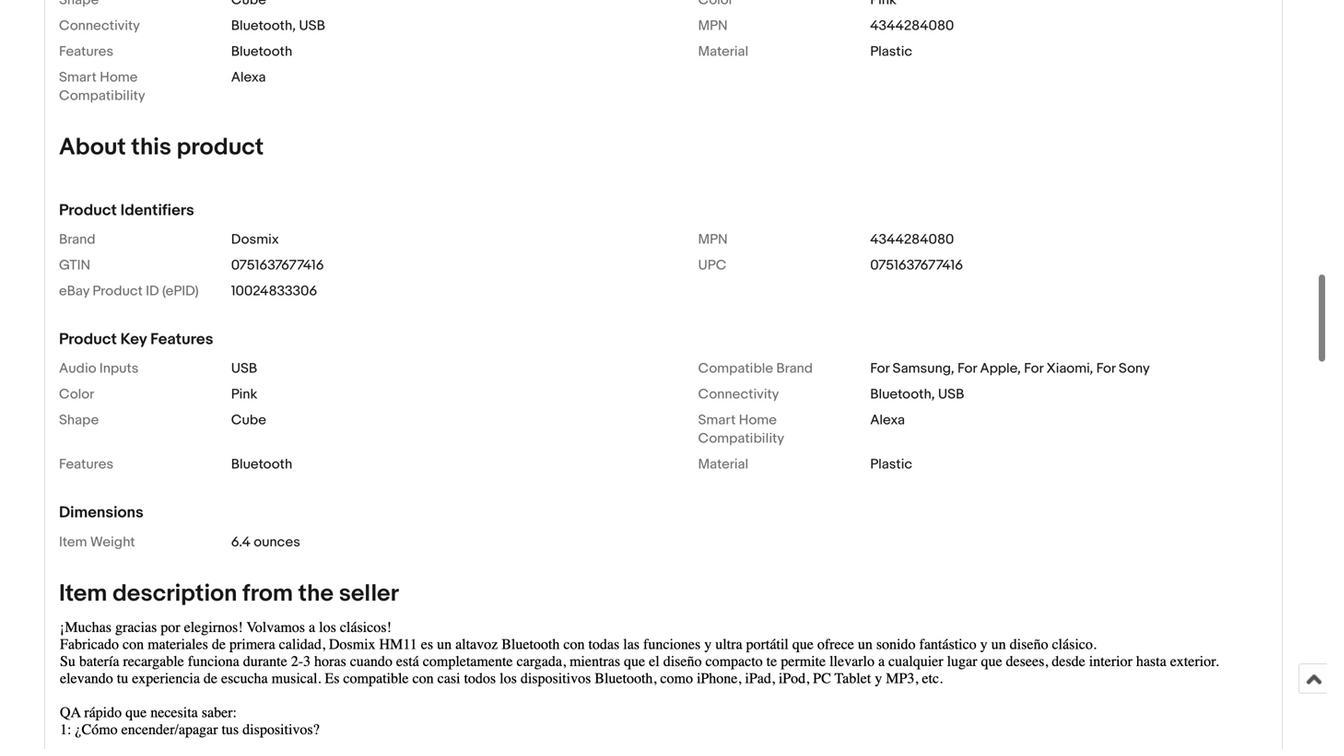 Task type: vqa. For each thing, say whether or not it's contained in the screenshot.
bottommost Item
yes



Task type: locate. For each thing, give the bounding box(es) containing it.
2 horizontal spatial usb
[[939, 387, 965, 403]]

1 horizontal spatial home
[[739, 412, 777, 429]]

ounces
[[254, 534, 300, 551]]

1 horizontal spatial usb
[[299, 17, 325, 34]]

smart up about
[[59, 69, 97, 86]]

1 horizontal spatial bluetooth, usb
[[871, 387, 965, 403]]

0 vertical spatial item
[[59, 534, 87, 551]]

home up about
[[100, 69, 138, 86]]

1 item from the top
[[59, 534, 87, 551]]

compatibility down 'compatible'
[[698, 431, 785, 447]]

0 horizontal spatial 0751637677416
[[231, 257, 324, 274]]

0 horizontal spatial home
[[100, 69, 138, 86]]

compatibility
[[59, 87, 145, 104], [698, 431, 785, 447]]

1 horizontal spatial connectivity
[[698, 387, 780, 403]]

0 vertical spatial plastic
[[871, 43, 913, 60]]

1 vertical spatial 4344284080
[[871, 231, 955, 248]]

1 vertical spatial compatibility
[[698, 431, 785, 447]]

this
[[131, 133, 171, 162]]

0 vertical spatial bluetooth,
[[231, 17, 296, 34]]

item left weight
[[59, 534, 87, 551]]

2 4344284080 from the top
[[871, 231, 955, 248]]

bluetooth
[[231, 43, 293, 60], [231, 457, 293, 473]]

0 horizontal spatial brand
[[59, 231, 96, 248]]

0 vertical spatial features
[[59, 43, 114, 60]]

0 vertical spatial smart
[[59, 69, 97, 86]]

product
[[59, 201, 117, 220], [93, 283, 143, 300], [59, 330, 117, 349]]

item down item weight
[[59, 580, 107, 608]]

0 horizontal spatial connectivity
[[59, 17, 140, 34]]

1 material from the top
[[698, 43, 749, 60]]

0 horizontal spatial smart home compatibility
[[59, 69, 145, 104]]

0751637677416
[[231, 257, 324, 274], [871, 257, 964, 274]]

bluetooth,
[[231, 17, 296, 34], [871, 387, 936, 403]]

alexa
[[231, 69, 266, 86], [871, 412, 906, 429]]

about this product
[[59, 133, 264, 162]]

1 vertical spatial alexa
[[871, 412, 906, 429]]

for
[[871, 361, 890, 377], [958, 361, 977, 377], [1025, 361, 1044, 377], [1097, 361, 1116, 377]]

0 vertical spatial connectivity
[[59, 17, 140, 34]]

compatibility up about
[[59, 87, 145, 104]]

color
[[59, 387, 94, 403]]

1 4344284080 from the top
[[871, 17, 955, 34]]

for right apple,
[[1025, 361, 1044, 377]]

0 vertical spatial 4344284080
[[871, 17, 955, 34]]

1 vertical spatial plastic
[[871, 457, 913, 473]]

smart home compatibility
[[59, 69, 145, 104], [698, 412, 785, 447]]

features
[[59, 43, 114, 60], [150, 330, 213, 349], [59, 457, 114, 473]]

0 vertical spatial mpn
[[698, 17, 728, 34]]

2 vertical spatial features
[[59, 457, 114, 473]]

mpn
[[698, 17, 728, 34], [698, 231, 728, 248]]

4 for from the left
[[1097, 361, 1116, 377]]

product up audio at the left
[[59, 330, 117, 349]]

2 0751637677416 from the left
[[871, 257, 964, 274]]

1 vertical spatial item
[[59, 580, 107, 608]]

1 vertical spatial connectivity
[[698, 387, 780, 403]]

1 0751637677416 from the left
[[231, 257, 324, 274]]

1 vertical spatial bluetooth, usb
[[871, 387, 965, 403]]

item
[[59, 534, 87, 551], [59, 580, 107, 608]]

for left sony
[[1097, 361, 1116, 377]]

item description from the seller
[[59, 580, 399, 608]]

1 vertical spatial mpn
[[698, 231, 728, 248]]

0 vertical spatial material
[[698, 43, 749, 60]]

3 for from the left
[[1025, 361, 1044, 377]]

for left apple,
[[958, 361, 977, 377]]

for left samsung,
[[871, 361, 890, 377]]

home down compatible brand
[[739, 412, 777, 429]]

material
[[698, 43, 749, 60], [698, 457, 749, 473]]

0 vertical spatial product
[[59, 201, 117, 220]]

2 bluetooth from the top
[[231, 457, 293, 473]]

2 plastic from the top
[[871, 457, 913, 473]]

smart home compatibility up about
[[59, 69, 145, 104]]

description
[[113, 580, 237, 608]]

(epid)
[[162, 283, 199, 300]]

1 horizontal spatial alexa
[[871, 412, 906, 429]]

1 vertical spatial brand
[[777, 361, 813, 377]]

0 vertical spatial bluetooth, usb
[[231, 17, 325, 34]]

1 vertical spatial product
[[93, 283, 143, 300]]

brand up gtin
[[59, 231, 96, 248]]

brand
[[59, 231, 96, 248], [777, 361, 813, 377]]

4344284080
[[871, 17, 955, 34], [871, 231, 955, 248]]

product left id
[[93, 283, 143, 300]]

item for item weight
[[59, 534, 87, 551]]

2 item from the top
[[59, 580, 107, 608]]

upc
[[698, 257, 727, 274]]

2 vertical spatial product
[[59, 330, 117, 349]]

4344284080 for bluetooth, usb
[[871, 17, 955, 34]]

audio inputs
[[59, 361, 139, 377]]

1 horizontal spatial smart
[[698, 412, 736, 429]]

1 mpn from the top
[[698, 17, 728, 34]]

4344284080 for dosmix
[[871, 231, 955, 248]]

bluetooth, usb
[[231, 17, 325, 34], [871, 387, 965, 403]]

0 vertical spatial alexa
[[231, 69, 266, 86]]

weight
[[90, 534, 135, 551]]

alexa up product
[[231, 69, 266, 86]]

1 horizontal spatial compatibility
[[698, 431, 785, 447]]

1 vertical spatial smart home compatibility
[[698, 412, 785, 447]]

1 horizontal spatial 0751637677416
[[871, 257, 964, 274]]

0 vertical spatial compatibility
[[59, 87, 145, 104]]

1 vertical spatial material
[[698, 457, 749, 473]]

alexa down samsung,
[[871, 412, 906, 429]]

seller
[[339, 580, 399, 608]]

mpn for bluetooth, usb
[[698, 17, 728, 34]]

1 horizontal spatial brand
[[777, 361, 813, 377]]

smart down 'compatible'
[[698, 412, 736, 429]]

brand right 'compatible'
[[777, 361, 813, 377]]

identifiers
[[120, 201, 194, 220]]

1 vertical spatial bluetooth
[[231, 457, 293, 473]]

compatible
[[698, 361, 774, 377]]

home
[[100, 69, 138, 86], [739, 412, 777, 429]]

connectivity
[[59, 17, 140, 34], [698, 387, 780, 403]]

plastic
[[871, 43, 913, 60], [871, 457, 913, 473]]

smart
[[59, 69, 97, 86], [698, 412, 736, 429]]

2 mpn from the top
[[698, 231, 728, 248]]

product for identifiers
[[59, 201, 117, 220]]

0 vertical spatial bluetooth
[[231, 43, 293, 60]]

0 horizontal spatial usb
[[231, 361, 257, 377]]

product up gtin
[[59, 201, 117, 220]]

smart home compatibility down 'compatible'
[[698, 412, 785, 447]]

1 vertical spatial home
[[739, 412, 777, 429]]

shape
[[59, 412, 99, 429]]

usb
[[299, 17, 325, 34], [231, 361, 257, 377], [939, 387, 965, 403]]

1 horizontal spatial bluetooth,
[[871, 387, 936, 403]]



Task type: describe. For each thing, give the bounding box(es) containing it.
0 horizontal spatial bluetooth,
[[231, 17, 296, 34]]

1 vertical spatial features
[[150, 330, 213, 349]]

product identifiers
[[59, 201, 194, 220]]

samsung,
[[893, 361, 955, 377]]

1 bluetooth from the top
[[231, 43, 293, 60]]

2 for from the left
[[958, 361, 977, 377]]

the
[[298, 580, 334, 608]]

gtin
[[59, 257, 90, 274]]

dosmix
[[231, 231, 279, 248]]

compatible brand
[[698, 361, 813, 377]]

0 horizontal spatial compatibility
[[59, 87, 145, 104]]

ebay
[[59, 283, 89, 300]]

2 material from the top
[[698, 457, 749, 473]]

0 horizontal spatial smart
[[59, 69, 97, 86]]

1 plastic from the top
[[871, 43, 913, 60]]

0 vertical spatial home
[[100, 69, 138, 86]]

sony
[[1119, 361, 1151, 377]]

for samsung, for apple, for xiaomi, for sony
[[871, 361, 1151, 377]]

item for item description from the seller
[[59, 580, 107, 608]]

2 vertical spatial usb
[[939, 387, 965, 403]]

1 for from the left
[[871, 361, 890, 377]]

apple,
[[981, 361, 1021, 377]]

pink
[[231, 387, 258, 403]]

0 vertical spatial usb
[[299, 17, 325, 34]]

0 horizontal spatial bluetooth, usb
[[231, 17, 325, 34]]

product
[[177, 133, 264, 162]]

item weight
[[59, 534, 135, 551]]

cube
[[231, 412, 266, 429]]

about
[[59, 133, 126, 162]]

product key features
[[59, 330, 213, 349]]

10024833306
[[231, 283, 317, 300]]

0751637677416 for upc
[[871, 257, 964, 274]]

dimensions
[[59, 504, 144, 523]]

mpn for dosmix
[[698, 231, 728, 248]]

1 vertical spatial usb
[[231, 361, 257, 377]]

from
[[243, 580, 293, 608]]

0751637677416 for gtin
[[231, 257, 324, 274]]

1 horizontal spatial smart home compatibility
[[698, 412, 785, 447]]

6.4
[[231, 534, 251, 551]]

0 vertical spatial brand
[[59, 231, 96, 248]]

key
[[120, 330, 147, 349]]

6.4 ounces
[[231, 534, 300, 551]]

xiaomi,
[[1047, 361, 1094, 377]]

product for key
[[59, 330, 117, 349]]

id
[[146, 283, 159, 300]]

1 vertical spatial smart
[[698, 412, 736, 429]]

audio
[[59, 361, 96, 377]]

inputs
[[99, 361, 139, 377]]

0 horizontal spatial alexa
[[231, 69, 266, 86]]

ebay product id (epid)
[[59, 283, 199, 300]]

0 vertical spatial smart home compatibility
[[59, 69, 145, 104]]

1 vertical spatial bluetooth,
[[871, 387, 936, 403]]



